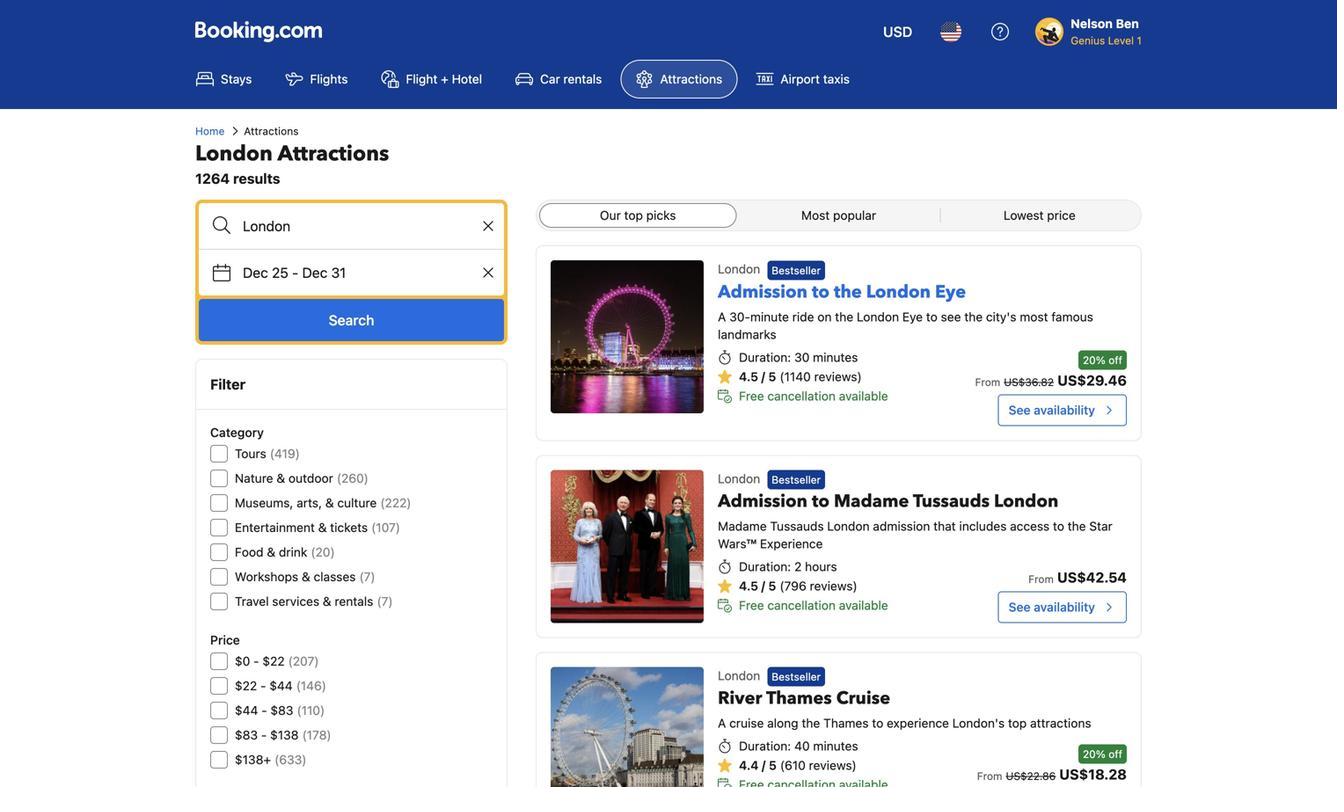 Task type: locate. For each thing, give the bounding box(es) containing it.
0 vertical spatial available
[[839, 389, 888, 403]]

admission up minute
[[718, 280, 808, 304]]

$22 up "$22 - $44 (146)"
[[263, 654, 285, 669]]

0 vertical spatial availability
[[1034, 403, 1095, 417]]

duration: 30 minutes
[[739, 350, 858, 365]]

see for eye
[[1009, 403, 1031, 417]]

1 horizontal spatial (7)
[[377, 594, 393, 609]]

madame up 'wars™'
[[718, 519, 767, 534]]

0 vertical spatial tussauds
[[913, 490, 990, 514]]

bestseller for madame
[[772, 474, 821, 486]]

1 vertical spatial free
[[739, 598, 764, 613]]

bestseller up along
[[772, 671, 821, 683]]

4.5 down the landmarks
[[739, 369, 758, 384]]

1264
[[195, 170, 230, 187]]

1 horizontal spatial dec
[[302, 264, 328, 281]]

20% for us$18.28
[[1083, 748, 1106, 760]]

1 vertical spatial availability
[[1034, 600, 1095, 614]]

availability
[[1034, 403, 1095, 417], [1034, 600, 1095, 614]]

minutes right "30"
[[813, 350, 858, 365]]

see availability for london
[[1009, 600, 1095, 614]]

admission to madame tussauds london image
[[551, 470, 704, 623]]

/ left (1140
[[762, 369, 765, 384]]

0 vertical spatial a
[[718, 310, 726, 324]]

0 vertical spatial from
[[975, 376, 1001, 388]]

availability down from us$42.54
[[1034, 600, 1095, 614]]

0 vertical spatial free cancellation available
[[739, 389, 888, 403]]

0 vertical spatial see
[[1009, 403, 1031, 417]]

dec left 31
[[302, 264, 328, 281]]

/ right 4.4
[[762, 759, 766, 773]]

0 horizontal spatial eye
[[903, 310, 923, 324]]

admission to madame tussauds london madame tussauds london admission that includes access to the star wars™ experience
[[718, 490, 1113, 551]]

20% off
[[1083, 354, 1123, 366], [1083, 748, 1123, 760]]

0 vertical spatial top
[[624, 208, 643, 223]]

1 horizontal spatial $44
[[269, 679, 293, 693]]

1 horizontal spatial rentals
[[564, 72, 602, 86]]

bestseller up ride
[[772, 264, 821, 277]]

3 bestseller from the top
[[772, 671, 821, 683]]

1 vertical spatial duration:
[[739, 560, 791, 574]]

3 duration: from the top
[[739, 739, 791, 754]]

1 vertical spatial 20% off
[[1083, 748, 1123, 760]]

2 off from the top
[[1109, 748, 1123, 760]]

2 vertical spatial /
[[762, 759, 766, 773]]

1 vertical spatial eye
[[903, 310, 923, 324]]

(222)
[[380, 496, 411, 510]]

1 vertical spatial available
[[839, 598, 888, 613]]

0 vertical spatial cancellation
[[768, 389, 836, 403]]

price
[[1047, 208, 1076, 223]]

0 vertical spatial 20%
[[1083, 354, 1106, 366]]

1 horizontal spatial top
[[1008, 716, 1027, 731]]

1 a from the top
[[718, 310, 726, 324]]

& up (20)
[[318, 520, 327, 535]]

1 vertical spatial cancellation
[[768, 598, 836, 613]]

1 off from the top
[[1109, 354, 1123, 366]]

1 see availability from the top
[[1009, 403, 1095, 417]]

1 vertical spatial top
[[1008, 716, 1027, 731]]

$138+
[[235, 753, 271, 767]]

5 for admission to madame tussauds london
[[769, 579, 776, 594]]

- for $138
[[261, 728, 267, 743]]

& down the "classes"
[[323, 594, 331, 609]]

eye up see
[[935, 280, 966, 304]]

flights
[[310, 72, 348, 86]]

2 vertical spatial from
[[977, 770, 1003, 782]]

5 left (1140
[[769, 369, 776, 384]]

1 vertical spatial a
[[718, 716, 726, 731]]

1 vertical spatial tussauds
[[770, 519, 824, 534]]

0 vertical spatial $22
[[263, 654, 285, 669]]

& down (419)
[[277, 471, 285, 486]]

1 vertical spatial (7)
[[377, 594, 393, 609]]

to
[[812, 280, 830, 304], [926, 310, 938, 324], [812, 490, 830, 514], [1053, 519, 1065, 534], [872, 716, 884, 731]]

see down from us$42.54
[[1009, 600, 1031, 614]]

car rentals link
[[501, 60, 617, 99]]

top
[[624, 208, 643, 223], [1008, 716, 1027, 731]]

2 minutes from the top
[[813, 739, 858, 754]]

0 vertical spatial /
[[762, 369, 765, 384]]

from inside from us$42.54
[[1029, 573, 1054, 585]]

car rentals
[[540, 72, 602, 86]]

1 duration: from the top
[[739, 350, 791, 365]]

3 / from the top
[[762, 759, 766, 773]]

& left the drink
[[267, 545, 276, 560]]

2 vertical spatial duration:
[[739, 739, 791, 754]]

0 horizontal spatial $44
[[235, 703, 258, 718]]

thames
[[766, 687, 832, 711], [824, 716, 869, 731]]

$22 down the $0
[[235, 679, 257, 693]]

0 vertical spatial (7)
[[359, 570, 375, 584]]

3 5 from the top
[[769, 759, 777, 773]]

(419)
[[270, 447, 300, 461]]

0 horizontal spatial madame
[[718, 519, 767, 534]]

off up us$29.46
[[1109, 354, 1123, 366]]

a
[[718, 310, 726, 324], [718, 716, 726, 731]]

0 vertical spatial reviews)
[[814, 369, 862, 384]]

from for us$36.82
[[975, 376, 1001, 388]]

admission
[[718, 280, 808, 304], [718, 490, 808, 514]]

1 availability from the top
[[1034, 403, 1095, 417]]

$83 up $138+
[[235, 728, 258, 743]]

duration: left 2
[[739, 560, 791, 574]]

1 vertical spatial 20%
[[1083, 748, 1106, 760]]

bestseller
[[772, 264, 821, 277], [772, 474, 821, 486], [772, 671, 821, 683]]

see down us$36.82
[[1009, 403, 1031, 417]]

2 availability from the top
[[1034, 600, 1095, 614]]

museums, arts, & culture (222)
[[235, 496, 411, 510]]

cancellation down 4.5 / 5 (796 reviews)
[[768, 598, 836, 613]]

admission to the london eye image
[[551, 260, 704, 414]]

ride
[[793, 310, 814, 324]]

1 vertical spatial rentals
[[335, 594, 373, 609]]

a left 30-
[[718, 310, 726, 324]]

availability down from us$36.82 us$29.46 at right top
[[1034, 403, 1095, 417]]

- for $83
[[261, 703, 267, 718]]

0 vertical spatial admission
[[718, 280, 808, 304]]

0 vertical spatial 4.5
[[739, 369, 758, 384]]

0 vertical spatial bestseller
[[772, 264, 821, 277]]

lowest
[[1004, 208, 1044, 223]]

1 available from the top
[[839, 389, 888, 403]]

2 20% off from the top
[[1083, 748, 1123, 760]]

$44 down "$22 - $44 (146)"
[[235, 703, 258, 718]]

0 horizontal spatial (7)
[[359, 570, 375, 584]]

minutes for cruise
[[813, 739, 858, 754]]

search
[[329, 312, 374, 329]]

(7) right the "classes"
[[359, 570, 375, 584]]

- left $138
[[261, 728, 267, 743]]

cancellation
[[768, 389, 836, 403], [768, 598, 836, 613]]

to right access
[[1053, 519, 1065, 534]]

2 available from the top
[[839, 598, 888, 613]]

see
[[1009, 403, 1031, 417], [1009, 600, 1031, 614]]

includes
[[959, 519, 1007, 534]]

1 bestseller from the top
[[772, 264, 821, 277]]

from inside from us$22.86 us$18.28
[[977, 770, 1003, 782]]

admission inside the 'admission to the london eye a 30-minute ride on the london eye to see the city's most famous landmarks'
[[718, 280, 808, 304]]

2 cancellation from the top
[[768, 598, 836, 613]]

1 admission from the top
[[718, 280, 808, 304]]

flights link
[[271, 60, 363, 99]]

+
[[441, 72, 449, 86]]

reviews) right (1140
[[814, 369, 862, 384]]

2 see from the top
[[1009, 600, 1031, 614]]

1 horizontal spatial madame
[[834, 490, 909, 514]]

4.5 for admission to madame tussauds london
[[739, 579, 758, 594]]

(146)
[[296, 679, 326, 693]]

reviews) down hours
[[810, 579, 858, 594]]

1 20% from the top
[[1083, 354, 1106, 366]]

river thames cruise image
[[551, 667, 704, 787]]

1 free from the top
[[739, 389, 764, 403]]

nelson
[[1071, 16, 1113, 31]]

2 20% from the top
[[1083, 748, 1106, 760]]

2 vertical spatial reviews)
[[809, 759, 857, 773]]

rentals down the "classes"
[[335, 594, 373, 609]]

admission inside admission to madame tussauds london madame tussauds london admission that includes access to the star wars™ experience
[[718, 490, 808, 514]]

5 left (796
[[769, 579, 776, 594]]

eye
[[935, 280, 966, 304], [903, 310, 923, 324]]

2 4.5 from the top
[[739, 579, 758, 594]]

the up 40
[[802, 716, 820, 731]]

attractions
[[660, 72, 723, 86], [244, 125, 299, 137], [278, 139, 389, 168]]

1 vertical spatial 4.5
[[739, 579, 758, 594]]

duration: for admission to madame tussauds london
[[739, 560, 791, 574]]

us$36.82
[[1004, 376, 1054, 388]]

0 vertical spatial $83
[[270, 703, 293, 718]]

20% off up us$18.28
[[1083, 748, 1123, 760]]

2 bestseller from the top
[[772, 474, 821, 486]]

off up us$18.28
[[1109, 748, 1123, 760]]

0 vertical spatial $44
[[269, 679, 293, 693]]

20%
[[1083, 354, 1106, 366], [1083, 748, 1106, 760]]

duration: 40 minutes
[[739, 739, 858, 754]]

30-
[[730, 310, 750, 324]]

the down popular
[[834, 280, 862, 304]]

culture
[[337, 496, 377, 510]]

2 / from the top
[[762, 579, 765, 594]]

see availability down from us$42.54
[[1009, 600, 1095, 614]]

to inside river thames cruise a cruise along the thames to experience london's top attractions
[[872, 716, 884, 731]]

1 5 from the top
[[769, 369, 776, 384]]

to up on
[[812, 280, 830, 304]]

dec left 25
[[243, 264, 268, 281]]

from left us$36.82
[[975, 376, 1001, 388]]

reviews) down 40
[[809, 759, 857, 773]]

0 horizontal spatial top
[[624, 208, 643, 223]]

duration: 2 hours
[[739, 560, 837, 574]]

duration: for river thames cruise
[[739, 739, 791, 754]]

1 free cancellation available from the top
[[739, 389, 888, 403]]

london
[[195, 139, 273, 168], [718, 262, 760, 276], [866, 280, 931, 304], [857, 310, 899, 324], [718, 471, 760, 486], [994, 490, 1059, 514], [827, 519, 870, 534], [718, 669, 760, 683]]

see availability down from us$36.82 us$29.46 at right top
[[1009, 403, 1095, 417]]

2 vertical spatial attractions
[[278, 139, 389, 168]]

a left cruise
[[718, 716, 726, 731]]

1 horizontal spatial $22
[[263, 654, 285, 669]]

0 vertical spatial duration:
[[739, 350, 791, 365]]

cruise
[[730, 716, 764, 731]]

2 free cancellation available from the top
[[739, 598, 888, 613]]

hours
[[805, 560, 837, 574]]

free
[[739, 389, 764, 403], [739, 598, 764, 613]]

river thames cruise a cruise along the thames to experience london's top attractions
[[718, 687, 1092, 731]]

1 vertical spatial thames
[[824, 716, 869, 731]]

to down cruise
[[872, 716, 884, 731]]

tussauds up that
[[913, 490, 990, 514]]

$83 up $83 - $138 (178)
[[270, 703, 293, 718]]

(7) down (107)
[[377, 594, 393, 609]]

1 cancellation from the top
[[768, 389, 836, 403]]

price
[[210, 633, 240, 648]]

from inside from us$36.82 us$29.46
[[975, 376, 1001, 388]]

city's
[[986, 310, 1017, 324]]

workshops & classes (7)
[[235, 570, 375, 584]]

0 vertical spatial 20% off
[[1083, 354, 1123, 366]]

from left us$22.86
[[977, 770, 1003, 782]]

to up experience
[[812, 490, 830, 514]]

off for us$18.28
[[1109, 748, 1123, 760]]

top right london's
[[1008, 716, 1027, 731]]

1 4.5 from the top
[[739, 369, 758, 384]]

(1140
[[780, 369, 811, 384]]

available down 4.5 / 5 (1140 reviews) in the top of the page
[[839, 389, 888, 403]]

tours
[[235, 447, 266, 461]]

5 left the (610
[[769, 759, 777, 773]]

eye left see
[[903, 310, 923, 324]]

flight
[[406, 72, 438, 86]]

2 admission from the top
[[718, 490, 808, 514]]

2 duration: from the top
[[739, 560, 791, 574]]

dec
[[243, 264, 268, 281], [302, 264, 328, 281]]

ben
[[1116, 16, 1139, 31]]

our top picks
[[600, 208, 676, 223]]

tussauds up experience
[[770, 519, 824, 534]]

1 minutes from the top
[[813, 350, 858, 365]]

2 vertical spatial 5
[[769, 759, 777, 773]]

madame up admission
[[834, 490, 909, 514]]

0 horizontal spatial dec
[[243, 264, 268, 281]]

2 5 from the top
[[769, 579, 776, 594]]

bestseller for cruise
[[772, 671, 821, 683]]

2 see availability from the top
[[1009, 600, 1095, 614]]

20% off for us$29.46
[[1083, 354, 1123, 366]]

booking.com image
[[195, 21, 322, 42]]

travel
[[235, 594, 269, 609]]

$44 up $44 - $83 (110) in the bottom of the page
[[269, 679, 293, 693]]

1 vertical spatial admission
[[718, 490, 808, 514]]

0 vertical spatial see availability
[[1009, 403, 1095, 417]]

entertainment & tickets (107)
[[235, 520, 400, 535]]

1 vertical spatial 5
[[769, 579, 776, 594]]

0 vertical spatial off
[[1109, 354, 1123, 366]]

20% up us$18.28
[[1083, 748, 1106, 760]]

thames up along
[[766, 687, 832, 711]]

1 vertical spatial see
[[1009, 600, 1031, 614]]

1 dec from the left
[[243, 264, 268, 281]]

free cancellation available down 4.5 / 5 (796 reviews)
[[739, 598, 888, 613]]

top right our
[[624, 208, 643, 223]]

a inside river thames cruise a cruise along the thames to experience london's top attractions
[[718, 716, 726, 731]]

4.5 down 'wars™'
[[739, 579, 758, 594]]

london's
[[953, 716, 1005, 731]]

- down the $0 - $22 (207) in the bottom left of the page
[[260, 679, 266, 693]]

1 vertical spatial from
[[1029, 573, 1054, 585]]

from us$22.86 us$18.28
[[977, 766, 1127, 783]]

thames down cruise
[[824, 716, 869, 731]]

2 a from the top
[[718, 716, 726, 731]]

1 20% off from the top
[[1083, 354, 1123, 366]]

rentals right car
[[564, 72, 602, 86]]

dec 25 - dec 31
[[243, 264, 346, 281]]

& for classes
[[302, 570, 310, 584]]

& up travel services & rentals (7)
[[302, 570, 310, 584]]

free down 4.5 / 5 (1140 reviews) in the top of the page
[[739, 389, 764, 403]]

minutes right 40
[[813, 739, 858, 754]]

cancellation down 4.5 / 5 (1140 reviews) in the top of the page
[[768, 389, 836, 403]]

0 vertical spatial minutes
[[813, 350, 858, 365]]

the inside river thames cruise a cruise along the thames to experience london's top attractions
[[802, 716, 820, 731]]

0 horizontal spatial $22
[[235, 679, 257, 693]]

0 vertical spatial eye
[[935, 280, 966, 304]]

us$18.28
[[1060, 766, 1127, 783]]

2 free from the top
[[739, 598, 764, 613]]

1 vertical spatial off
[[1109, 748, 1123, 760]]

flight + hotel
[[406, 72, 482, 86]]

5
[[769, 369, 776, 384], [769, 579, 776, 594], [769, 759, 777, 773]]

4.5
[[739, 369, 758, 384], [739, 579, 758, 594]]

1 vertical spatial free cancellation available
[[739, 598, 888, 613]]

1 vertical spatial $44
[[235, 703, 258, 718]]

$83
[[270, 703, 293, 718], [235, 728, 258, 743]]

20% for us$29.46
[[1083, 354, 1106, 366]]

1 vertical spatial see availability
[[1009, 600, 1095, 614]]

admission up 'wars™'
[[718, 490, 808, 514]]

bestseller up experience
[[772, 474, 821, 486]]

duration: up 4.4
[[739, 739, 791, 754]]

/ left (796
[[762, 579, 765, 594]]

(107)
[[371, 520, 400, 535]]

- down "$22 - $44 (146)"
[[261, 703, 267, 718]]

available down 4.5 / 5 (796 reviews)
[[839, 598, 888, 613]]

1 / from the top
[[762, 369, 765, 384]]

1 see from the top
[[1009, 403, 1031, 417]]

admission
[[873, 519, 930, 534]]

1 vertical spatial /
[[762, 579, 765, 594]]

from left us$42.54
[[1029, 573, 1054, 585]]

(7)
[[359, 570, 375, 584], [377, 594, 393, 609]]

0 vertical spatial 5
[[769, 369, 776, 384]]

the left star
[[1068, 519, 1086, 534]]

1 vertical spatial madame
[[718, 519, 767, 534]]

$138
[[270, 728, 299, 743]]

2 vertical spatial bestseller
[[772, 671, 821, 683]]

river
[[718, 687, 762, 711]]

free for admission to the london eye
[[739, 389, 764, 403]]

tickets
[[330, 520, 368, 535]]

free down 4.5 / 5 (796 reviews)
[[739, 598, 764, 613]]

0 vertical spatial free
[[739, 389, 764, 403]]

wars™
[[718, 537, 757, 551]]

the inside admission to madame tussauds london madame tussauds london admission that includes access to the star wars™ experience
[[1068, 519, 1086, 534]]

1 vertical spatial bestseller
[[772, 474, 821, 486]]

duration: down the landmarks
[[739, 350, 791, 365]]

0 vertical spatial attractions
[[660, 72, 723, 86]]

20% off up us$29.46
[[1083, 354, 1123, 366]]

- right the $0
[[254, 654, 259, 669]]

& right arts,
[[325, 496, 334, 510]]

20% up us$29.46
[[1083, 354, 1106, 366]]

see availability
[[1009, 403, 1095, 417], [1009, 600, 1095, 614]]

our
[[600, 208, 621, 223]]

1 vertical spatial minutes
[[813, 739, 858, 754]]

duration: for admission to the london eye
[[739, 350, 791, 365]]

1 vertical spatial reviews)
[[810, 579, 858, 594]]

free cancellation available down 4.5 / 5 (1140 reviews) in the top of the page
[[739, 389, 888, 403]]

1 vertical spatial $83
[[235, 728, 258, 743]]

hotel
[[452, 72, 482, 86]]



Task type: vqa. For each thing, say whether or not it's contained in the screenshot.


Task type: describe. For each thing, give the bounding box(es) containing it.
(110)
[[297, 703, 325, 718]]

0 horizontal spatial tussauds
[[770, 519, 824, 534]]

popular
[[833, 208, 876, 223]]

car
[[540, 72, 560, 86]]

outdoor
[[289, 471, 333, 486]]

1 vertical spatial attractions
[[244, 125, 299, 137]]

0 vertical spatial madame
[[834, 490, 909, 514]]

admission for admission to madame tussauds london
[[718, 490, 808, 514]]

airport taxis
[[781, 72, 850, 86]]

& for tickets
[[318, 520, 327, 535]]

- right 25
[[292, 264, 299, 281]]

us$22.86
[[1006, 770, 1056, 782]]

attractions
[[1030, 716, 1092, 731]]

workshops
[[235, 570, 298, 584]]

stays
[[221, 72, 252, 86]]

level
[[1108, 34, 1134, 47]]

1 horizontal spatial $83
[[270, 703, 293, 718]]

the right on
[[835, 310, 854, 324]]

(178)
[[302, 728, 331, 743]]

nature
[[235, 471, 273, 486]]

(610
[[780, 759, 806, 773]]

reviews) for the
[[814, 369, 862, 384]]

home
[[195, 125, 225, 137]]

top inside river thames cruise a cruise along the thames to experience london's top attractions
[[1008, 716, 1027, 731]]

0 horizontal spatial rentals
[[335, 594, 373, 609]]

from for us$22.86
[[977, 770, 1003, 782]]

free cancellation available for the
[[739, 389, 888, 403]]

usd button
[[873, 11, 923, 53]]

bestseller for the
[[772, 264, 821, 277]]

/ for admission to madame tussauds london
[[762, 579, 765, 594]]

$0
[[235, 654, 250, 669]]

category
[[210, 425, 264, 440]]

0 vertical spatial rentals
[[564, 72, 602, 86]]

0 vertical spatial thames
[[766, 687, 832, 711]]

admission to the london eye a 30-minute ride on the london eye to see the city's most famous landmarks
[[718, 280, 1094, 342]]

available for the
[[839, 389, 888, 403]]

reviews) for madame
[[810, 579, 858, 594]]

$44 - $83 (110)
[[235, 703, 325, 718]]

free cancellation available for madame
[[739, 598, 888, 613]]

/ for river thames cruise
[[762, 759, 766, 773]]

most popular
[[802, 208, 876, 223]]

your account menu nelson ben genius level 1 element
[[1036, 8, 1149, 48]]

5 for river thames cruise
[[769, 759, 777, 773]]

(207)
[[288, 654, 319, 669]]

see for london
[[1009, 600, 1031, 614]]

1 horizontal spatial eye
[[935, 280, 966, 304]]

us$42.54
[[1058, 569, 1127, 586]]

famous
[[1052, 310, 1094, 324]]

off for us$29.46
[[1109, 354, 1123, 366]]

picks
[[646, 208, 676, 223]]

availability for admission to the london eye
[[1034, 403, 1095, 417]]

access
[[1010, 519, 1050, 534]]

$22 - $44 (146)
[[235, 679, 326, 693]]

to left see
[[926, 310, 938, 324]]

most
[[802, 208, 830, 223]]

31
[[331, 264, 346, 281]]

nature & outdoor (260)
[[235, 471, 369, 486]]

lowest price
[[1004, 208, 1076, 223]]

$138+ (633)
[[235, 753, 307, 767]]

london inside london attractions 1264 results
[[195, 139, 273, 168]]

1
[[1137, 34, 1142, 47]]

- for $22
[[254, 654, 259, 669]]

from for us$42.54
[[1029, 573, 1054, 585]]

(633)
[[275, 753, 307, 767]]

/ for admission to the london eye
[[762, 369, 765, 384]]

$83 - $138 (178)
[[235, 728, 331, 743]]

most
[[1020, 310, 1048, 324]]

(796
[[780, 579, 807, 594]]

tours (419)
[[235, 447, 300, 461]]

available for madame
[[839, 598, 888, 613]]

a inside the 'admission to the london eye a 30-minute ride on the london eye to see the city's most famous landmarks'
[[718, 310, 726, 324]]

2
[[795, 560, 802, 574]]

flight + hotel link
[[366, 60, 497, 99]]

that
[[934, 519, 956, 534]]

free for admission to madame tussauds london
[[739, 598, 764, 613]]

stays link
[[181, 60, 267, 99]]

the right see
[[965, 310, 983, 324]]

food
[[235, 545, 264, 560]]

usd
[[883, 23, 913, 40]]

1 horizontal spatial tussauds
[[913, 490, 990, 514]]

london attractions 1264 results
[[195, 139, 389, 187]]

museums,
[[235, 496, 293, 510]]

results
[[233, 170, 280, 187]]

from us$36.82 us$29.46
[[975, 372, 1127, 389]]

travel services & rentals (7)
[[235, 594, 393, 609]]

from us$42.54
[[1029, 569, 1127, 586]]

2 dec from the left
[[302, 264, 328, 281]]

search button
[[199, 299, 504, 341]]

& for outdoor
[[277, 471, 285, 486]]

cancellation for madame
[[768, 598, 836, 613]]

4.4
[[739, 759, 759, 773]]

40
[[795, 739, 810, 754]]

(260)
[[337, 471, 369, 486]]

airport taxis link
[[741, 60, 865, 99]]

reviews) for cruise
[[809, 759, 857, 773]]

airport
[[781, 72, 820, 86]]

0 horizontal spatial $83
[[235, 728, 258, 743]]

experience
[[760, 537, 823, 551]]

drink
[[279, 545, 307, 560]]

arts,
[[297, 496, 322, 510]]

Where are you going? search field
[[199, 203, 504, 249]]

see availability for eye
[[1009, 403, 1095, 417]]

- for $44
[[260, 679, 266, 693]]

1 vertical spatial $22
[[235, 679, 257, 693]]

& for drink
[[267, 545, 276, 560]]

attractions link
[[621, 60, 738, 99]]

5 for admission to the london eye
[[769, 369, 776, 384]]

genius
[[1071, 34, 1105, 47]]

classes
[[314, 570, 356, 584]]

$0 - $22 (207)
[[235, 654, 319, 669]]

4.5 for admission to the london eye
[[739, 369, 758, 384]]

cancellation for the
[[768, 389, 836, 403]]

attractions inside london attractions 1264 results
[[278, 139, 389, 168]]

taxis
[[823, 72, 850, 86]]

4.5 / 5 (796 reviews)
[[739, 579, 858, 594]]

minutes for the
[[813, 350, 858, 365]]

4.4 / 5 (610 reviews)
[[739, 759, 857, 773]]

attractions inside attractions link
[[660, 72, 723, 86]]

services
[[272, 594, 319, 609]]

admission for admission to the london eye
[[718, 280, 808, 304]]

minute
[[750, 310, 789, 324]]

food & drink (20)
[[235, 545, 335, 560]]

see
[[941, 310, 961, 324]]

entertainment
[[235, 520, 315, 535]]

25
[[272, 264, 289, 281]]

availability for admission to madame tussauds london
[[1034, 600, 1095, 614]]

along
[[767, 716, 799, 731]]

4.5 / 5 (1140 reviews)
[[739, 369, 862, 384]]

20% off for us$18.28
[[1083, 748, 1123, 760]]

home link
[[195, 123, 225, 139]]



